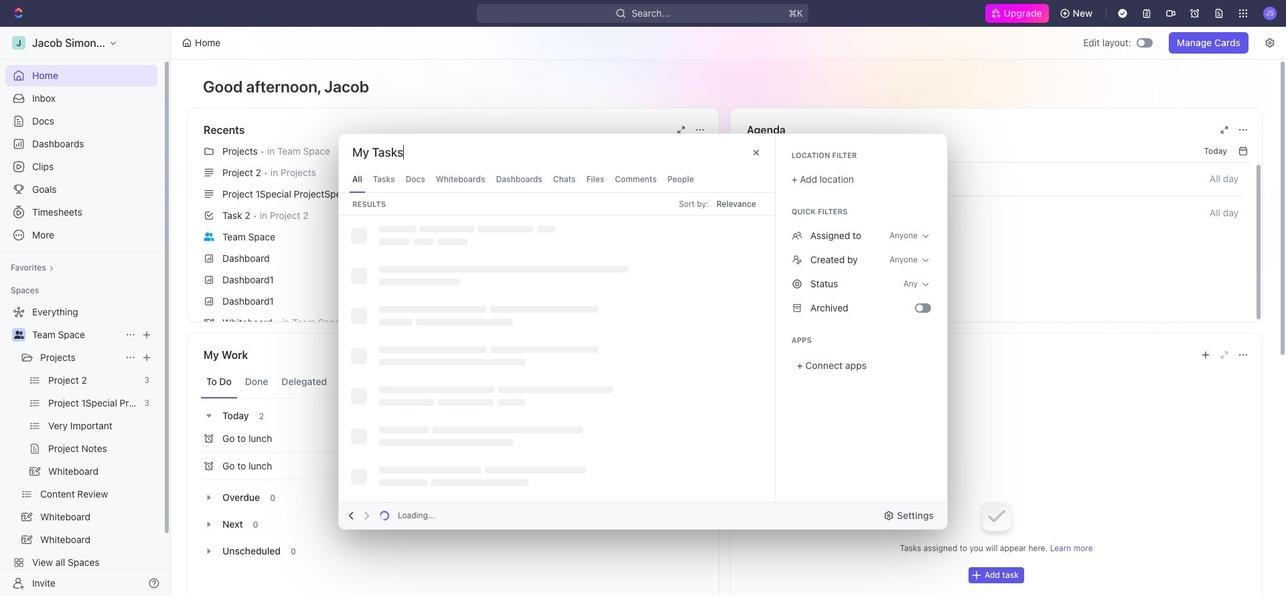 Task type: locate. For each thing, give the bounding box(es) containing it.
qdq9q image
[[792, 231, 803, 241]]

qdq9q image
[[792, 255, 803, 265], [792, 279, 803, 290]]

tree
[[5, 302, 158, 597]]

tab list
[[201, 366, 706, 399]]

qdq9q image up e83zz "icon"
[[792, 279, 803, 290]]

0 vertical spatial qdq9q image
[[792, 255, 803, 265]]

user group image
[[14, 331, 24, 339]]

1 qdq9q image from the top
[[792, 255, 803, 265]]

Search or run a command… text field
[[353, 145, 453, 161]]

e83zz image
[[792, 303, 803, 314]]

tree inside the sidebar navigation
[[5, 302, 158, 597]]

1 vertical spatial qdq9q image
[[792, 279, 803, 290]]

qdq9q image down qdq9q icon
[[792, 255, 803, 265]]



Task type: vqa. For each thing, say whether or not it's contained in the screenshot.
QDQ9Q image to the top
yes



Task type: describe. For each thing, give the bounding box(es) containing it.
2 qdq9q image from the top
[[792, 279, 803, 290]]

user group image
[[204, 232, 214, 241]]

sidebar navigation
[[0, 27, 171, 597]]



